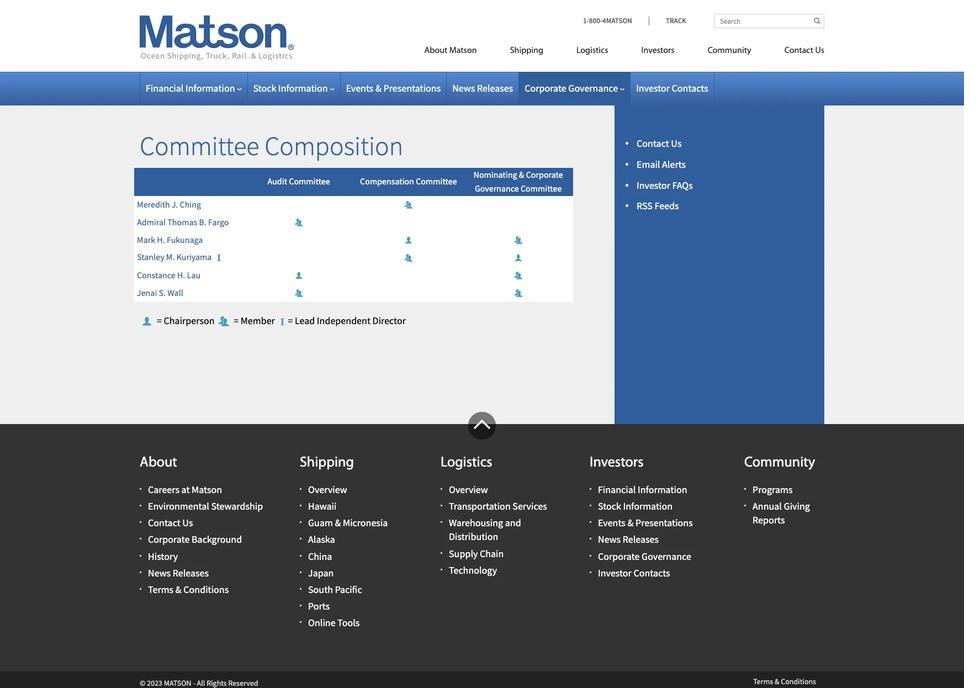 Task type: locate. For each thing, give the bounding box(es) containing it.
jenai s. wall
[[137, 287, 183, 298]]

1 vertical spatial matson
[[192, 483, 222, 496]]

corporate governance link
[[525, 82, 625, 94], [598, 550, 691, 563]]

audit committee
[[268, 176, 330, 187]]

1 overview from the left
[[308, 483, 347, 496]]

1 horizontal spatial chairperson image
[[513, 251, 524, 262]]

1 horizontal spatial news
[[453, 82, 475, 94]]

0 horizontal spatial overview
[[308, 483, 347, 496]]

1 vertical spatial governance
[[475, 183, 519, 194]]

mark
[[137, 234, 155, 245]]

2 vertical spatial governance
[[642, 550, 691, 563]]

1 horizontal spatial releases
[[477, 82, 513, 94]]

shipping
[[510, 46, 543, 55], [300, 456, 354, 470]]

= for = lead independent director
[[288, 314, 293, 327]]

ports link
[[308, 600, 330, 613]]

1 vertical spatial news
[[598, 533, 621, 546]]

1 vertical spatial events
[[598, 517, 626, 529]]

0 horizontal spatial contact us
[[637, 137, 682, 150]]

contact us
[[785, 46, 825, 55], [637, 137, 682, 150]]

h. left lau
[[177, 270, 185, 281]]

‐
[[193, 678, 195, 688]]

meredith  j.  ching link
[[137, 199, 201, 210]]

1 vertical spatial shipping
[[300, 456, 354, 470]]

0 vertical spatial contact
[[785, 46, 814, 55]]

2 horizontal spatial releases
[[623, 533, 659, 546]]

2 horizontal spatial =
[[288, 314, 293, 327]]

2 horizontal spatial contact us link
[[768, 41, 825, 64]]

1 vertical spatial chairperson image
[[293, 269, 304, 280]]

tools
[[338, 617, 360, 629]]

fargo
[[208, 217, 229, 228]]

investors inside footer
[[590, 456, 644, 470]]

logistics link
[[560, 41, 625, 64]]

0 horizontal spatial contact
[[148, 517, 181, 529]]

1 overview link from the left
[[308, 483, 347, 496]]

1 vertical spatial contact
[[637, 137, 669, 150]]

0 vertical spatial presentations
[[384, 82, 441, 94]]

information for financial information
[[186, 82, 235, 94]]

email alerts
[[637, 158, 686, 171]]

investors inside top menu navigation
[[642, 46, 675, 55]]

0 horizontal spatial events
[[346, 82, 374, 94]]

investor contacts link for corporate governance "link" corresponding to bottom the stock information link
[[598, 567, 670, 579]]

0 vertical spatial investor
[[636, 82, 670, 94]]

2 vertical spatial news
[[148, 567, 171, 579]]

investor for investor faqs
[[637, 179, 671, 191]]

1 horizontal spatial h.
[[177, 270, 185, 281]]

contact us down search icon
[[785, 46, 825, 55]]

0 horizontal spatial governance
[[475, 183, 519, 194]]

releases inside the financial information stock information events & presentations news releases corporate governance investor contacts
[[623, 533, 659, 546]]

meredith  j.  ching
[[137, 199, 201, 210]]

0 vertical spatial news releases link
[[453, 82, 513, 94]]

contact down environmental
[[148, 517, 181, 529]]

jenai s. wall link
[[137, 287, 183, 298]]

contact us link up email alerts link
[[637, 137, 682, 150]]

presentations
[[384, 82, 441, 94], [636, 517, 693, 529]]

0 vertical spatial community
[[708, 46, 752, 55]]

overview inside overview transportation services warehousing and distribution supply chain technology
[[449, 483, 488, 496]]

guam
[[308, 517, 333, 529]]

about matson link
[[408, 41, 494, 64]]

stock information link
[[253, 82, 334, 94], [598, 500, 673, 513]]

0 vertical spatial shipping
[[510, 46, 543, 55]]

1 horizontal spatial terms
[[754, 676, 773, 686]]

1 = from the left
[[157, 314, 162, 327]]

history
[[148, 550, 178, 563]]

about inside top menu navigation
[[425, 46, 448, 55]]

2 vertical spatial releases
[[173, 567, 209, 579]]

about for about
[[140, 456, 177, 470]]

conditions inside the careers at matson environmental stewardship contact us corporate background history news releases terms & conditions
[[184, 583, 229, 596]]

0 horizontal spatial news
[[148, 567, 171, 579]]

1 horizontal spatial news releases link
[[453, 82, 513, 94]]

1 horizontal spatial stock
[[598, 500, 621, 513]]

= down jenai s. wall link at the top of page
[[157, 314, 162, 327]]

information for financial information stock information events & presentations news releases corporate governance investor contacts
[[638, 483, 687, 496]]

0 horizontal spatial matson
[[192, 483, 222, 496]]

financial information link
[[146, 82, 242, 94], [598, 483, 687, 496]]

chairperson
[[164, 314, 215, 327]]

2 = from the left
[[234, 314, 239, 327]]

0 horizontal spatial financial
[[146, 82, 184, 94]]

1 vertical spatial conditions
[[781, 676, 816, 686]]

contact
[[785, 46, 814, 55], [637, 137, 669, 150], [148, 517, 181, 529]]

overview inside overview hawaii guam & micronesia alaska china japan south pacific ports online tools
[[308, 483, 347, 496]]

h. right the mark
[[157, 234, 165, 245]]

0 vertical spatial events
[[346, 82, 374, 94]]

ching
[[180, 199, 201, 210]]

2 horizontal spatial news releases link
[[598, 533, 659, 546]]

0 vertical spatial h.
[[157, 234, 165, 245]]

0 horizontal spatial stock
[[253, 82, 276, 94]]

h.
[[157, 234, 165, 245], [177, 270, 185, 281]]

reserved
[[228, 678, 258, 688]]

events & presentations link for left the stock information link
[[346, 82, 441, 94]]

us up alerts
[[671, 137, 682, 150]]

constance
[[137, 270, 176, 281]]

1 vertical spatial about
[[140, 456, 177, 470]]

0 vertical spatial contacts
[[672, 82, 709, 94]]

0 horizontal spatial overview link
[[308, 483, 347, 496]]

chairperson image
[[403, 233, 414, 245]]

matson inside the careers at matson environmental stewardship contact us corporate background history news releases terms & conditions
[[192, 483, 222, 496]]

distribution
[[449, 530, 498, 543]]

0 horizontal spatial releases
[[173, 567, 209, 579]]

0 vertical spatial matson
[[449, 46, 477, 55]]

= left 'lead'
[[288, 314, 293, 327]]

0 vertical spatial logistics
[[577, 46, 608, 55]]

2 vertical spatial us
[[182, 517, 193, 529]]

releases inside the careers at matson environmental stewardship contact us corporate background history news releases terms & conditions
[[173, 567, 209, 579]]

footer
[[0, 412, 964, 688]]

annual giving reports link
[[753, 500, 810, 527]]

2 horizontal spatial news
[[598, 533, 621, 546]]

overview
[[308, 483, 347, 496], [449, 483, 488, 496]]

0 horizontal spatial h.
[[157, 234, 165, 245]]

contact us link
[[768, 41, 825, 64], [637, 137, 682, 150], [148, 517, 193, 529]]

releases
[[477, 82, 513, 94], [623, 533, 659, 546], [173, 567, 209, 579]]

1 vertical spatial contacts
[[634, 567, 670, 579]]

back to top image
[[468, 412, 496, 439]]

rss feeds link
[[637, 200, 679, 212]]

0 horizontal spatial =
[[157, 314, 162, 327]]

1 horizontal spatial contact
[[637, 137, 669, 150]]

contact us link down environmental
[[148, 517, 193, 529]]

2 overview link from the left
[[449, 483, 488, 496]]

1 horizontal spatial governance
[[569, 82, 618, 94]]

2 vertical spatial investor
[[598, 567, 632, 579]]

us inside the careers at matson environmental stewardship contact us corporate background history news releases terms & conditions
[[182, 517, 193, 529]]

pacific
[[335, 583, 362, 596]]

© 2023 matson ‐ all rights reserved
[[140, 678, 258, 688]]

2 vertical spatial contact
[[148, 517, 181, 529]]

corporate
[[525, 82, 567, 94], [526, 169, 563, 180], [148, 533, 190, 546], [598, 550, 640, 563]]

3 = from the left
[[288, 314, 293, 327]]

stanley
[[137, 251, 164, 262]]

corporate inside the financial information stock information events & presentations news releases corporate governance investor contacts
[[598, 550, 640, 563]]

1 horizontal spatial financial
[[598, 483, 636, 496]]

= member
[[234, 314, 275, 327]]

matson up news releases
[[449, 46, 477, 55]]

0 vertical spatial contact us
[[785, 46, 825, 55]]

1 horizontal spatial financial information link
[[598, 483, 687, 496]]

0 horizontal spatial terms
[[148, 583, 174, 596]]

events
[[346, 82, 374, 94], [598, 517, 626, 529]]

1 horizontal spatial member image
[[513, 233, 524, 245]]

community down search search box
[[708, 46, 752, 55]]

japan
[[308, 567, 334, 579]]

0 vertical spatial financial
[[146, 82, 184, 94]]

transportation services link
[[449, 500, 547, 513]]

supply
[[449, 547, 478, 560]]

stock information
[[253, 82, 328, 94]]

programs annual giving reports
[[753, 483, 810, 527]]

investors
[[642, 46, 675, 55], [590, 456, 644, 470]]

contact inside the careers at matson environmental stewardship contact us corporate background history news releases terms & conditions
[[148, 517, 181, 529]]

1 vertical spatial logistics
[[441, 456, 492, 470]]

overview link for shipping
[[308, 483, 347, 496]]

email alerts link
[[637, 158, 686, 171]]

china
[[308, 550, 332, 563]]

community up programs link
[[745, 456, 816, 470]]

contact us up email alerts link
[[637, 137, 682, 150]]

4matson
[[603, 16, 632, 25]]

overview link up transportation
[[449, 483, 488, 496]]

financial inside the financial information stock information events & presentations news releases corporate governance investor contacts
[[598, 483, 636, 496]]

0 horizontal spatial us
[[182, 517, 193, 529]]

1 horizontal spatial shipping
[[510, 46, 543, 55]]

member image
[[403, 198, 414, 209], [403, 251, 414, 262], [513, 269, 524, 280], [293, 287, 304, 298], [513, 287, 524, 298]]

2 overview from the left
[[449, 483, 488, 496]]

0 horizontal spatial contact us link
[[148, 517, 193, 529]]

contact down search search box
[[785, 46, 814, 55]]

1 vertical spatial investor
[[637, 179, 671, 191]]

email
[[637, 158, 660, 171]]

stock
[[253, 82, 276, 94], [598, 500, 621, 513]]

2023
[[147, 678, 162, 688]]

0 vertical spatial about
[[425, 46, 448, 55]]

shipping link
[[494, 41, 560, 64]]

2 horizontal spatial contact
[[785, 46, 814, 55]]

terms inside the careers at matson environmental stewardship contact us corporate background history news releases terms & conditions
[[148, 583, 174, 596]]

logistics down back to top image
[[441, 456, 492, 470]]

matson up environmental stewardship link
[[192, 483, 222, 496]]

overview link up hawaii link
[[308, 483, 347, 496]]

environmental stewardship link
[[148, 500, 263, 513]]

chairperson image
[[513, 251, 524, 262], [293, 269, 304, 280]]

1 vertical spatial stock
[[598, 500, 621, 513]]

1 vertical spatial financial information link
[[598, 483, 687, 496]]

1 vertical spatial financial
[[598, 483, 636, 496]]

committee inside nominating & corporate governance committee
[[521, 183, 562, 194]]

alaska
[[308, 533, 335, 546]]

1 vertical spatial presentations
[[636, 517, 693, 529]]

0 horizontal spatial about
[[140, 456, 177, 470]]

contact us inside top menu navigation
[[785, 46, 825, 55]]

online tools link
[[308, 617, 360, 629]]

us up corporate background link
[[182, 517, 193, 529]]

lead
[[295, 314, 315, 327]]

information for stock information
[[278, 82, 328, 94]]

1 horizontal spatial overview
[[449, 483, 488, 496]]

1 vertical spatial us
[[671, 137, 682, 150]]

1 vertical spatial terms & conditions link
[[754, 676, 816, 686]]

presentations inside the financial information stock information events & presentations news releases corporate governance investor contacts
[[636, 517, 693, 529]]

= left member
[[234, 314, 239, 327]]

0 horizontal spatial member image
[[293, 216, 304, 227]]

contacts inside the financial information stock information events & presentations news releases corporate governance investor contacts
[[634, 567, 670, 579]]

2 vertical spatial news releases link
[[148, 567, 209, 579]]

logistics
[[577, 46, 608, 55], [441, 456, 492, 470]]

contact inside top menu navigation
[[785, 46, 814, 55]]

1 horizontal spatial events
[[598, 517, 626, 529]]

financial
[[146, 82, 184, 94], [598, 483, 636, 496]]

contact us link down search icon
[[768, 41, 825, 64]]

member image
[[293, 216, 304, 227], [513, 233, 524, 245]]

matson image
[[140, 15, 294, 61]]

us down search icon
[[816, 46, 825, 55]]

None search field
[[714, 14, 825, 28]]

information
[[186, 82, 235, 94], [278, 82, 328, 94], [638, 483, 687, 496], [623, 500, 673, 513]]

all
[[197, 678, 205, 688]]

chain
[[480, 547, 504, 560]]

careers at matson link
[[148, 483, 222, 496]]

0 horizontal spatial events & presentations link
[[346, 82, 441, 94]]

0 vertical spatial terms
[[148, 583, 174, 596]]

investor for investor contacts
[[636, 82, 670, 94]]

0 horizontal spatial logistics
[[441, 456, 492, 470]]

events & presentations link
[[346, 82, 441, 94], [598, 517, 693, 529]]

community link
[[691, 41, 768, 64]]

0 vertical spatial stock
[[253, 82, 276, 94]]

governance inside the financial information stock information events & presentations news releases corporate governance investor contacts
[[642, 550, 691, 563]]

admiral
[[137, 217, 166, 228]]

news
[[453, 82, 475, 94], [598, 533, 621, 546], [148, 567, 171, 579]]

and
[[505, 517, 521, 529]]

governance inside nominating & corporate governance committee
[[475, 183, 519, 194]]

terms & conditions link
[[148, 583, 229, 596], [754, 676, 816, 686]]

1 vertical spatial investors
[[590, 456, 644, 470]]

0 vertical spatial corporate governance link
[[525, 82, 625, 94]]

faqs
[[672, 179, 693, 191]]

overview up hawaii link
[[308, 483, 347, 496]]

logistics down 800-
[[577, 46, 608, 55]]

1 vertical spatial contact us link
[[637, 137, 682, 150]]

0 vertical spatial member image
[[293, 216, 304, 227]]

1 horizontal spatial presentations
[[636, 517, 693, 529]]

1 vertical spatial events & presentations link
[[598, 517, 693, 529]]

overview up transportation
[[449, 483, 488, 496]]

0 vertical spatial stock information link
[[253, 82, 334, 94]]

contact up email
[[637, 137, 669, 150]]

about matson
[[425, 46, 477, 55]]

stewardship
[[211, 500, 263, 513]]

events & presentations link for bottom the stock information link
[[598, 517, 693, 529]]

overview for transportation
[[449, 483, 488, 496]]

stock inside the financial information stock information events & presentations news releases corporate governance investor contacts
[[598, 500, 621, 513]]

1 horizontal spatial stock information link
[[598, 500, 673, 513]]

1 horizontal spatial about
[[425, 46, 448, 55]]



Task type: vqa. For each thing, say whether or not it's contained in the screenshot.
the left "About"
yes



Task type: describe. For each thing, give the bounding box(es) containing it.
compensation committee
[[360, 176, 457, 187]]

alaska link
[[308, 533, 335, 546]]

0 vertical spatial contact us link
[[768, 41, 825, 64]]

& inside overview hawaii guam & micronesia alaska china japan south pacific ports online tools
[[335, 517, 341, 529]]

1 horizontal spatial contact us link
[[637, 137, 682, 150]]

0 vertical spatial releases
[[477, 82, 513, 94]]

mark h. fukunaga link
[[137, 234, 203, 245]]

south
[[308, 583, 333, 596]]

south pacific link
[[308, 583, 362, 596]]

0 vertical spatial chairperson image
[[513, 251, 524, 262]]

& inside nominating & corporate governance committee
[[519, 169, 524, 180]]

audit
[[268, 176, 287, 187]]

programs link
[[753, 483, 793, 496]]

giving
[[784, 500, 810, 513]]

track
[[666, 16, 687, 25]]

0 horizontal spatial shipping
[[300, 456, 354, 470]]

corporate inside nominating & corporate governance committee
[[526, 169, 563, 180]]

feeds
[[655, 200, 679, 212]]

annual
[[753, 500, 782, 513]]

logistics inside top menu navigation
[[577, 46, 608, 55]]

ports
[[308, 600, 330, 613]]

& inside the careers at matson environmental stewardship contact us corporate background history news releases terms & conditions
[[175, 583, 182, 596]]

micronesia
[[343, 517, 388, 529]]

& inside the financial information stock information events & presentations news releases corporate governance investor contacts
[[628, 517, 634, 529]]

Search search field
[[714, 14, 825, 28]]

committee composition
[[140, 129, 403, 162]]

1-800-4matson link
[[583, 16, 649, 25]]

footer containing about
[[0, 412, 964, 688]]

news releases link for events & presentations link for left the stock information link
[[453, 82, 513, 94]]

s.
[[159, 287, 166, 298]]

compensation
[[360, 176, 414, 187]]

top menu navigation
[[375, 41, 825, 64]]

1-
[[583, 16, 589, 25]]

2 vertical spatial contact us link
[[148, 517, 193, 529]]

m.
[[166, 251, 175, 262]]

b.
[[199, 217, 207, 228]]

1 vertical spatial terms
[[754, 676, 773, 686]]

0 horizontal spatial terms & conditions link
[[148, 583, 229, 596]]

©
[[140, 678, 146, 688]]

nominating
[[474, 169, 517, 180]]

hawaii link
[[308, 500, 337, 513]]

track link
[[649, 16, 687, 25]]

rights
[[207, 678, 227, 688]]

news inside the financial information stock information events & presentations news releases corporate governance investor contacts
[[598, 533, 621, 546]]

member
[[241, 314, 275, 327]]

1 vertical spatial member image
[[513, 233, 524, 245]]

composition
[[265, 129, 403, 162]]

investors link
[[625, 41, 691, 64]]

financial information
[[146, 82, 235, 94]]

events & presentations
[[346, 82, 441, 94]]

0 horizontal spatial presentations
[[384, 82, 441, 94]]

financial information link for left the stock information link
[[146, 82, 242, 94]]

about for about matson
[[425, 46, 448, 55]]

corporate background link
[[148, 533, 242, 546]]

1 vertical spatial community
[[745, 456, 816, 470]]

technology link
[[449, 564, 497, 577]]

director
[[373, 314, 406, 327]]

stanley m. kuriyama link
[[137, 251, 214, 262]]

news releases
[[453, 82, 513, 94]]

nominating & corporate governance committee
[[474, 169, 563, 194]]

events inside the financial information stock information events & presentations news releases corporate governance investor contacts
[[598, 517, 626, 529]]

investor faqs
[[637, 179, 693, 191]]

h. for lau
[[177, 270, 185, 281]]

mark h. fukunaga
[[137, 234, 203, 245]]

meredith
[[137, 199, 170, 210]]

= chairperson
[[157, 314, 215, 327]]

1-800-4matson
[[583, 16, 632, 25]]

lau
[[187, 270, 201, 281]]

financial for financial information stock information events & presentations news releases corporate governance investor contacts
[[598, 483, 636, 496]]

investor inside the financial information stock information events & presentations news releases corporate governance investor contacts
[[598, 567, 632, 579]]

jenai
[[137, 287, 157, 298]]

0 horizontal spatial chairperson image
[[293, 269, 304, 280]]

services
[[513, 500, 547, 513]]

online
[[308, 617, 336, 629]]

h. for fukunaga
[[157, 234, 165, 245]]

1 horizontal spatial contacts
[[672, 82, 709, 94]]

at
[[181, 483, 190, 496]]

= for = member
[[234, 314, 239, 327]]

1 vertical spatial contact us
[[637, 137, 682, 150]]

audit committee link
[[268, 176, 330, 187]]

china link
[[308, 550, 332, 563]]

0 horizontal spatial news releases link
[[148, 567, 209, 579]]

news releases link for events & presentations link associated with bottom the stock information link
[[598, 533, 659, 546]]

matson
[[164, 678, 191, 688]]

guam & micronesia link
[[308, 517, 388, 529]]

environmental
[[148, 500, 209, 513]]

financial information link for bottom the stock information link
[[598, 483, 687, 496]]

0 vertical spatial news
[[453, 82, 475, 94]]

financial information stock information events & presentations news releases corporate governance investor contacts
[[598, 483, 693, 579]]

us inside top menu navigation
[[816, 46, 825, 55]]

investor contacts
[[636, 82, 709, 94]]

1 horizontal spatial us
[[671, 137, 682, 150]]

= for = chairperson
[[157, 314, 162, 327]]

corporate inside the careers at matson environmental stewardship contact us corporate background history news releases terms & conditions
[[148, 533, 190, 546]]

overview for hawaii
[[308, 483, 347, 496]]

0 horizontal spatial stock information link
[[253, 82, 334, 94]]

programs
[[753, 483, 793, 496]]

warehousing and distribution link
[[449, 517, 521, 543]]

community inside top menu navigation
[[708, 46, 752, 55]]

corporate governance link for bottom the stock information link
[[598, 550, 691, 563]]

overview link for logistics
[[449, 483, 488, 496]]

news inside the careers at matson environmental stewardship contact us corporate background history news releases terms & conditions
[[148, 567, 171, 579]]

careers at matson environmental stewardship contact us corporate background history news releases terms & conditions
[[148, 483, 263, 596]]

1 vertical spatial stock information link
[[598, 500, 673, 513]]

warehousing
[[449, 517, 503, 529]]

shipping inside shipping link
[[510, 46, 543, 55]]

financial for financial information
[[146, 82, 184, 94]]

compensation committee link
[[360, 176, 457, 187]]

0 vertical spatial governance
[[569, 82, 618, 94]]

fukunaga
[[167, 234, 203, 245]]

corporate governance
[[525, 82, 618, 94]]

investor contacts link for left the stock information link corporate governance "link"
[[636, 82, 709, 94]]

overview hawaii guam & micronesia alaska china japan south pacific ports online tools
[[308, 483, 388, 629]]

history link
[[148, 550, 178, 563]]

japan link
[[308, 567, 334, 579]]

1 horizontal spatial conditions
[[781, 676, 816, 686]]

search image
[[814, 17, 821, 24]]

nominating & corporate governance committee link
[[474, 169, 563, 194]]

wall
[[168, 287, 183, 298]]

corporate governance link for left the stock information link
[[525, 82, 625, 94]]

supply chain link
[[449, 547, 504, 560]]

matson inside top menu navigation
[[449, 46, 477, 55]]

background
[[192, 533, 242, 546]]



